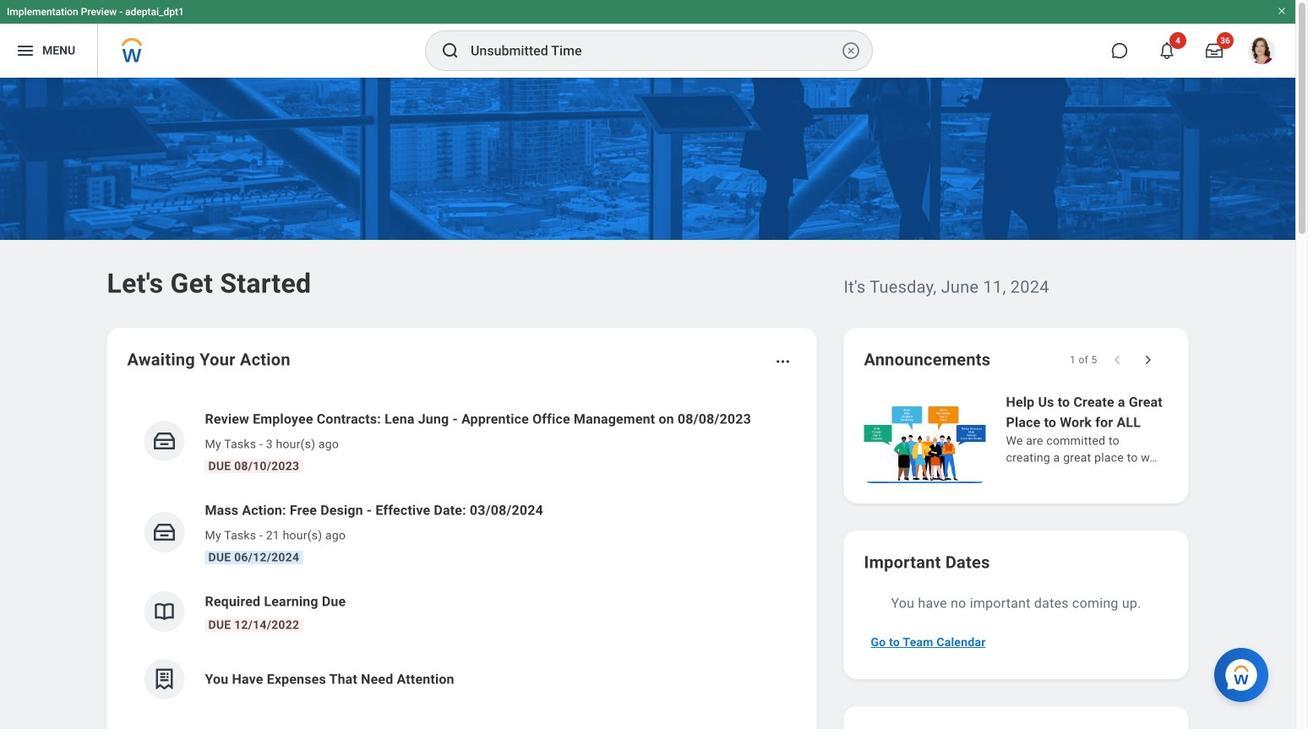 Task type: vqa. For each thing, say whether or not it's contained in the screenshot.
the leftmost Email
no



Task type: locate. For each thing, give the bounding box(es) containing it.
Search Workday  search field
[[471, 32, 837, 69]]

book open image
[[152, 599, 177, 625]]

close environment banner image
[[1277, 6, 1287, 16]]

status
[[1070, 353, 1097, 367]]

x circle image
[[841, 41, 861, 61]]

banner
[[0, 0, 1296, 78]]

list
[[127, 396, 797, 713]]

related actions image
[[775, 353, 791, 370]]

inbox image
[[152, 520, 177, 545]]

chevron right small image
[[1140, 352, 1157, 368]]

inbox image
[[152, 428, 177, 454]]

notifications large image
[[1159, 42, 1176, 59]]

main content
[[0, 78, 1296, 729]]

chevron left small image
[[1109, 352, 1126, 368]]

dashboard expenses image
[[152, 667, 177, 692]]



Task type: describe. For each thing, give the bounding box(es) containing it.
search image
[[440, 41, 461, 61]]

profile logan mcneil image
[[1248, 37, 1275, 68]]

justify image
[[15, 41, 35, 61]]

inbox large image
[[1206, 42, 1223, 59]]



